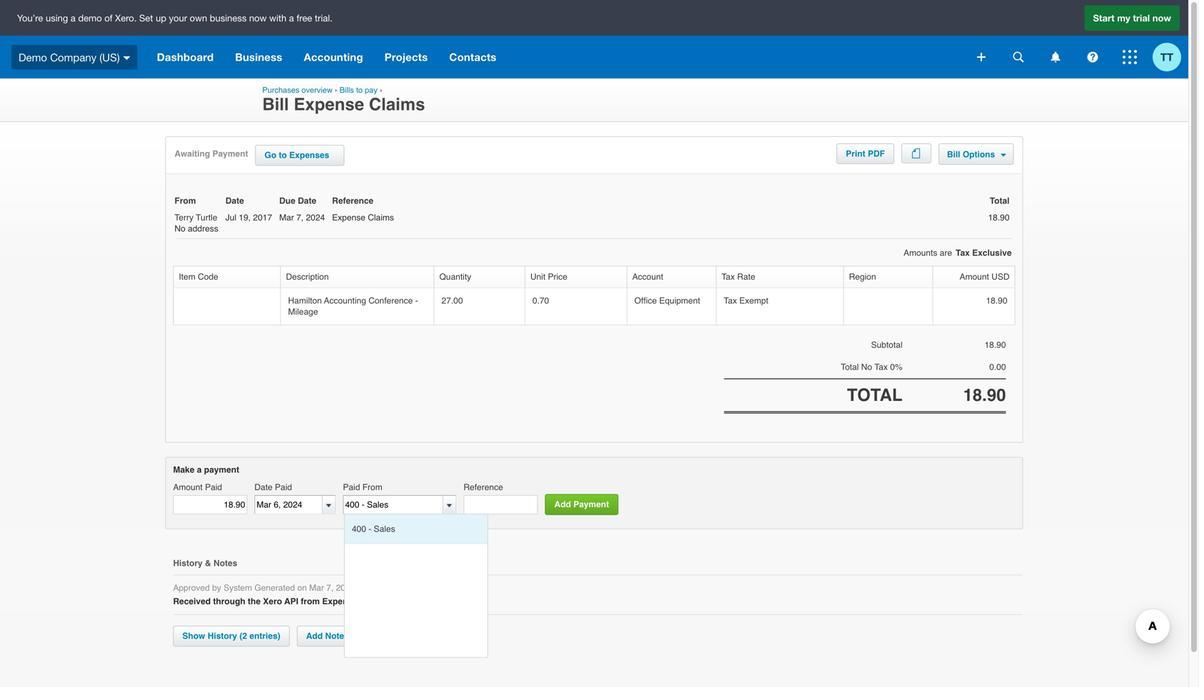 Task type: locate. For each thing, give the bounding box(es) containing it.
usd
[[992, 272, 1010, 282]]

to inside purchases overview › bills to pay › bill expense claims
[[356, 86, 363, 95]]

go to expenses
[[265, 150, 329, 160]]

tax
[[956, 248, 970, 258], [722, 272, 735, 282], [724, 296, 737, 306], [875, 362, 888, 372]]

0 vertical spatial claims
[[369, 95, 425, 114]]

date right due
[[298, 196, 317, 206]]

note
[[325, 632, 344, 642]]

0 horizontal spatial from
[[175, 196, 196, 206]]

0 vertical spatial -
[[415, 296, 418, 306]]

svg image
[[1052, 52, 1061, 62], [978, 53, 986, 61]]

1 vertical spatial -
[[369, 525, 372, 535]]

total up total
[[841, 362, 859, 372]]

2 paid from the left
[[275, 483, 292, 493]]

(2
[[240, 632, 247, 642]]

accounting
[[304, 51, 363, 64], [324, 296, 366, 306]]

expenses right go on the top left of page
[[289, 150, 329, 160]]

bill options
[[948, 150, 998, 160]]

now
[[249, 12, 267, 23], [1153, 12, 1172, 23]]

1 horizontal spatial add
[[555, 500, 571, 510]]

go
[[265, 150, 277, 160]]

free
[[297, 12, 312, 23]]

tt button
[[1153, 36, 1189, 79]]

total no tax 0%
[[841, 362, 903, 372]]

office equipment
[[635, 296, 701, 306]]

a right "using"
[[71, 12, 76, 23]]

1 vertical spatial 2024
[[336, 584, 355, 594]]

accounting inside hamilton accounting conference - mileage
[[324, 296, 366, 306]]

0 vertical spatial accounting
[[304, 51, 363, 64]]

paid up 400
[[343, 483, 360, 493]]

payment for awaiting payment
[[213, 149, 248, 159]]

now right trial
[[1153, 12, 1172, 23]]

add left note
[[306, 632, 323, 642]]

amount left the usd
[[960, 272, 990, 282]]

1 horizontal spatial amount
[[960, 272, 990, 282]]

1 horizontal spatial date
[[255, 483, 273, 493]]

0 vertical spatial amount
[[960, 272, 990, 282]]

date up jul
[[226, 196, 244, 206]]

1 horizontal spatial bill
[[948, 150, 961, 160]]

7, right 2017
[[297, 213, 304, 223]]

tax rate
[[722, 272, 756, 282]]

0 horizontal spatial 2024
[[306, 213, 325, 223]]

Amount Paid text field
[[173, 496, 247, 515]]

reference right due
[[332, 196, 374, 206]]

1 horizontal spatial mar
[[309, 584, 324, 594]]

0.00
[[990, 362, 1007, 372]]

paid up amount paid text field
[[205, 483, 222, 493]]

a
[[71, 12, 76, 23], [289, 12, 294, 23], [197, 465, 202, 475]]

date paid
[[255, 483, 292, 493]]

set
[[139, 12, 153, 23]]

1 vertical spatial to
[[279, 150, 287, 160]]

1 horizontal spatial -
[[415, 296, 418, 306]]

0 horizontal spatial add
[[306, 632, 323, 642]]

total inside total 18.90
[[990, 196, 1010, 206]]

bills
[[340, 86, 354, 95]]

› right pay
[[380, 86, 383, 95]]

add inside add note link
[[306, 632, 323, 642]]

0 vertical spatial no
[[175, 224, 186, 234]]

1 horizontal spatial ›
[[380, 86, 383, 95]]

demo company (us)
[[19, 51, 120, 63]]

to right go on the top left of page
[[279, 150, 287, 160]]

history left the &
[[173, 559, 203, 569]]

due
[[279, 196, 296, 206]]

amount for amount paid
[[173, 483, 203, 493]]

1 vertical spatial bill
[[948, 150, 961, 160]]

xero
[[263, 597, 282, 607]]

0 horizontal spatial mar
[[279, 213, 294, 223]]

the
[[248, 597, 261, 607]]

tax left 0% at the right bottom of page
[[875, 362, 888, 372]]

mar inside 'from terry turtle no address date jul 19, 2017 due date mar 7, 2024 reference expense claims'
[[279, 213, 294, 223]]

history & notes
[[173, 559, 237, 569]]

1 vertical spatial expense
[[332, 213, 366, 223]]

›
[[335, 86, 338, 95], [380, 86, 383, 95]]

0 vertical spatial 7,
[[297, 213, 304, 223]]

exempt
[[740, 296, 769, 306]]

- right 400
[[369, 525, 372, 535]]

0 vertical spatial mar
[[279, 213, 294, 223]]

0 vertical spatial total
[[990, 196, 1010, 206]]

2 › from the left
[[380, 86, 383, 95]]

-
[[415, 296, 418, 306], [369, 525, 372, 535]]

reference
[[332, 196, 374, 206], [464, 483, 503, 493]]

7, right on
[[327, 584, 334, 594]]

1 vertical spatial accounting
[[324, 296, 366, 306]]

None text field
[[344, 496, 443, 514]]

generated
[[255, 584, 295, 594]]

from inside 'from terry turtle no address date jul 19, 2017 due date mar 7, 2024 reference expense claims'
[[175, 196, 196, 206]]

a left "free"
[[289, 12, 294, 23]]

amount
[[960, 272, 990, 282], [173, 483, 203, 493]]

sales
[[374, 525, 395, 535]]

demo company (us) button
[[0, 36, 146, 79]]

to inside the go to expenses link
[[279, 150, 287, 160]]

date up date paid text box
[[255, 483, 273, 493]]

1 horizontal spatial reference
[[464, 483, 503, 493]]

a right 'make'
[[197, 465, 202, 475]]

bill left overview
[[262, 95, 289, 114]]

paid up date paid text box
[[275, 483, 292, 493]]

expenses down at
[[322, 597, 362, 607]]

Date Paid text field
[[255, 496, 322, 514]]

total
[[990, 196, 1010, 206], [841, 362, 859, 372]]

1 horizontal spatial a
[[197, 465, 202, 475]]

0 vertical spatial from
[[175, 196, 196, 206]]

accounting button
[[293, 36, 374, 79]]

1 horizontal spatial payment
[[574, 500, 609, 510]]

total for total 18.90
[[990, 196, 1010, 206]]

2024 left at
[[336, 584, 355, 594]]

- right conference
[[415, 296, 418, 306]]

0 horizontal spatial paid
[[205, 483, 222, 493]]

1 horizontal spatial now
[[1153, 12, 1172, 23]]

to
[[356, 86, 363, 95], [279, 150, 287, 160]]

› left bills
[[335, 86, 338, 95]]

0 horizontal spatial history
[[173, 559, 203, 569]]

1 horizontal spatial paid
[[275, 483, 292, 493]]

total down options
[[990, 196, 1010, 206]]

mar down due
[[279, 213, 294, 223]]

1 horizontal spatial history
[[208, 632, 237, 642]]

1 vertical spatial payment
[[574, 500, 609, 510]]

0 horizontal spatial -
[[369, 525, 372, 535]]

0 vertical spatial add
[[555, 500, 571, 510]]

0 horizontal spatial no
[[175, 224, 186, 234]]

0 horizontal spatial amount
[[173, 483, 203, 493]]

mar right on
[[309, 584, 324, 594]]

2024 right 2017
[[306, 213, 325, 223]]

0 horizontal spatial ›
[[335, 86, 338, 95]]

on
[[298, 584, 307, 594]]

jul
[[226, 213, 237, 223]]

1 vertical spatial total
[[841, 362, 859, 372]]

claims inside purchases overview › bills to pay › bill expense claims
[[369, 95, 425, 114]]

projects button
[[374, 36, 439, 79]]

tax left exempt
[[724, 296, 737, 306]]

0.70
[[533, 296, 549, 306]]

- inside hamilton accounting conference - mileage
[[415, 296, 418, 306]]

0%
[[891, 362, 903, 372]]

history left (2
[[208, 632, 237, 642]]

amount down 'make'
[[173, 483, 203, 493]]

make a payment
[[173, 465, 239, 475]]

7, inside 'from terry turtle no address date jul 19, 2017 due date mar 7, 2024 reference expense claims'
[[297, 213, 304, 223]]

0 horizontal spatial bill
[[262, 95, 289, 114]]

0 vertical spatial bill
[[262, 95, 289, 114]]

equipment
[[660, 296, 701, 306]]

no down the 'terry'
[[175, 224, 186, 234]]

banner
[[0, 0, 1189, 79]]

0 vertical spatial payment
[[213, 149, 248, 159]]

tax right are
[[956, 248, 970, 258]]

add note link
[[297, 626, 354, 647]]

0 horizontal spatial to
[[279, 150, 287, 160]]

1 vertical spatial expenses
[[322, 597, 362, 607]]

add right 'reference' text box
[[555, 500, 571, 510]]

from
[[175, 196, 196, 206], [363, 483, 383, 493]]

1 vertical spatial add
[[306, 632, 323, 642]]

demo
[[78, 12, 102, 23]]

0 vertical spatial reference
[[332, 196, 374, 206]]

expense inside 'from terry turtle no address date jul 19, 2017 due date mar 7, 2024 reference expense claims'
[[332, 213, 366, 223]]

from up the 'terry'
[[175, 196, 196, 206]]

1 horizontal spatial 2024
[[336, 584, 355, 594]]

0 horizontal spatial now
[[249, 12, 267, 23]]

0 horizontal spatial total
[[841, 362, 859, 372]]

1 now from the left
[[249, 12, 267, 23]]

0 horizontal spatial 7,
[[297, 213, 304, 223]]

print pdf link
[[838, 144, 894, 164]]

through
[[213, 597, 246, 607]]

1 paid from the left
[[205, 483, 222, 493]]

1 horizontal spatial 7,
[[327, 584, 334, 594]]

entries)
[[250, 632, 281, 642]]

expense
[[294, 95, 364, 114], [332, 213, 366, 223]]

business button
[[225, 36, 293, 79]]

0 horizontal spatial reference
[[332, 196, 374, 206]]

accounting right hamilton in the top of the page
[[324, 296, 366, 306]]

1 vertical spatial from
[[363, 483, 383, 493]]

hamilton
[[288, 296, 322, 306]]

add
[[555, 500, 571, 510], [306, 632, 323, 642]]

1 horizontal spatial to
[[356, 86, 363, 95]]

1 horizontal spatial no
[[862, 362, 873, 372]]

1 vertical spatial 7,
[[327, 584, 334, 594]]

2 horizontal spatial paid
[[343, 483, 360, 493]]

reference inside 'from terry turtle no address date jul 19, 2017 due date mar 7, 2024 reference expense claims'
[[332, 196, 374, 206]]

0 vertical spatial 2024
[[306, 213, 325, 223]]

subtotal
[[872, 340, 903, 350]]

3 paid from the left
[[343, 483, 360, 493]]

0 vertical spatial history
[[173, 559, 203, 569]]

from up 400 - sales at the left of the page
[[363, 483, 383, 493]]

add for add payment
[[555, 500, 571, 510]]

to left pay
[[356, 86, 363, 95]]

mar
[[279, 213, 294, 223], [309, 584, 324, 594]]

0 vertical spatial expense
[[294, 95, 364, 114]]

1 vertical spatial amount
[[173, 483, 203, 493]]

0 horizontal spatial a
[[71, 12, 76, 23]]

0 vertical spatial to
[[356, 86, 363, 95]]

unit price
[[531, 272, 568, 282]]

1 horizontal spatial total
[[990, 196, 1010, 206]]

office
[[635, 296, 657, 306]]

1 vertical spatial mar
[[309, 584, 324, 594]]

bill left options
[[948, 150, 961, 160]]

make
[[173, 465, 195, 475]]

no
[[175, 224, 186, 234], [862, 362, 873, 372]]

0 horizontal spatial payment
[[213, 149, 248, 159]]

add inside add payment link
[[555, 500, 571, 510]]

1 vertical spatial claims
[[368, 213, 394, 223]]

svg image
[[1123, 50, 1138, 64], [1014, 52, 1024, 62], [1088, 52, 1099, 62], [123, 56, 130, 60]]

add note
[[306, 632, 344, 642]]

reference up 'reference' text box
[[464, 483, 503, 493]]

print
[[846, 149, 866, 159]]

code
[[198, 272, 218, 282]]

no up total
[[862, 362, 873, 372]]

payment
[[204, 465, 239, 475]]

7, inside approved by system generated on mar 7, 2024 at 14:31pm received through the xero api from expenses
[[327, 584, 334, 594]]

accounting up bills
[[304, 51, 363, 64]]

system
[[224, 584, 252, 594]]

now left the with at the top
[[249, 12, 267, 23]]

expenses
[[289, 150, 329, 160], [322, 597, 362, 607]]

exclusive
[[973, 248, 1012, 258]]

(us)
[[100, 51, 120, 63]]

item code
[[179, 272, 218, 282]]

claims
[[369, 95, 425, 114], [368, 213, 394, 223]]

paid for date paid
[[275, 483, 292, 493]]



Task type: vqa. For each thing, say whether or not it's contained in the screenshot.
Amount Paid
yes



Task type: describe. For each thing, give the bounding box(es) containing it.
amount for amount usd
[[960, 272, 990, 282]]

own
[[190, 12, 207, 23]]

address
[[188, 224, 218, 234]]

options
[[963, 150, 996, 160]]

2017
[[253, 213, 272, 223]]

rate
[[738, 272, 756, 282]]

2 now from the left
[[1153, 12, 1172, 23]]

no inside 'from terry turtle no address date jul 19, 2017 due date mar 7, 2024 reference expense claims'
[[175, 224, 186, 234]]

pdf
[[868, 149, 885, 159]]

add payment
[[555, 500, 609, 510]]

&
[[205, 559, 211, 569]]

claims inside 'from terry turtle no address date jul 19, 2017 due date mar 7, 2024 reference expense claims'
[[368, 213, 394, 223]]

1 vertical spatial reference
[[464, 483, 503, 493]]

print pdf
[[846, 149, 885, 159]]

turtle
[[196, 213, 217, 223]]

2024 inside approved by system generated on mar 7, 2024 at 14:31pm received through the xero api from expenses
[[336, 584, 355, 594]]

18.90 down 0.00
[[964, 386, 1007, 405]]

account
[[633, 272, 664, 282]]

at
[[358, 584, 365, 594]]

400
[[352, 525, 366, 535]]

27.00
[[442, 296, 463, 306]]

terry
[[175, 213, 194, 223]]

you're
[[17, 12, 43, 23]]

total for total no tax 0%
[[841, 362, 859, 372]]

mileage
[[288, 307, 318, 317]]

add payment link
[[545, 495, 619, 516]]

awaiting
[[175, 149, 210, 159]]

show history (2 entries)
[[182, 632, 281, 642]]

approved by system generated on mar 7, 2024 at 14:31pm received through the xero api from expenses
[[173, 584, 401, 607]]

14:31pm
[[367, 584, 401, 594]]

1 vertical spatial history
[[208, 632, 237, 642]]

paid for amount paid
[[205, 483, 222, 493]]

2 horizontal spatial date
[[298, 196, 317, 206]]

18.90 down the usd
[[987, 296, 1008, 306]]

approved
[[173, 584, 210, 594]]

18.90 up 0.00
[[985, 340, 1007, 350]]

Reference text field
[[464, 496, 538, 515]]

1 horizontal spatial from
[[363, 483, 383, 493]]

pay
[[365, 86, 378, 95]]

add for add note
[[306, 632, 323, 642]]

hamilton accounting conference - mileage
[[288, 296, 418, 317]]

svg image inside demo company (us) popup button
[[123, 56, 130, 60]]

expenses inside approved by system generated on mar 7, 2024 at 14:31pm received through the xero api from expenses
[[322, 597, 362, 607]]

business
[[210, 12, 247, 23]]

tax exempt
[[724, 296, 769, 306]]

expense inside purchases overview › bills to pay › bill expense claims
[[294, 95, 364, 114]]

18.90 up exclusive
[[989, 213, 1010, 223]]

dashboard
[[157, 51, 214, 64]]

awaiting payment
[[175, 149, 248, 159]]

bill inside purchases overview › bills to pay › bill expense claims
[[262, 95, 289, 114]]

unit
[[531, 272, 546, 282]]

quantity
[[440, 272, 472, 282]]

using
[[46, 12, 68, 23]]

trial
[[1134, 12, 1151, 23]]

with
[[269, 12, 287, 23]]

total
[[848, 386, 903, 405]]

description
[[286, 272, 329, 282]]

start my trial now
[[1094, 12, 1172, 23]]

xero.
[[115, 12, 137, 23]]

demo
[[19, 51, 47, 63]]

total 18.90
[[989, 196, 1010, 223]]

my
[[1118, 12, 1131, 23]]

0 horizontal spatial svg image
[[978, 53, 986, 61]]

bills to pay link
[[340, 86, 378, 95]]

amounts are tax exclusive
[[904, 248, 1012, 258]]

contacts button
[[439, 36, 508, 79]]

19,
[[239, 213, 251, 223]]

region
[[850, 272, 877, 282]]

your
[[169, 12, 187, 23]]

1 › from the left
[[335, 86, 338, 95]]

from
[[301, 597, 320, 607]]

amounts
[[904, 248, 938, 258]]

accounting inside dropdown button
[[304, 51, 363, 64]]

notes
[[214, 559, 237, 569]]

tax left rate
[[722, 272, 735, 282]]

are
[[940, 248, 953, 258]]

of
[[105, 12, 113, 23]]

1 vertical spatial no
[[862, 362, 873, 372]]

amount paid
[[173, 483, 222, 493]]

go to expenses link
[[255, 145, 344, 166]]

2024 inside 'from terry turtle no address date jul 19, 2017 due date mar 7, 2024 reference expense claims'
[[306, 213, 325, 223]]

from terry turtle no address date jul 19, 2017 due date mar 7, 2024 reference expense claims
[[175, 196, 394, 234]]

business
[[235, 51, 283, 64]]

paid from
[[343, 483, 383, 493]]

you're using a demo of xero. set up your own business now with a free trial.
[[17, 12, 333, 23]]

0 vertical spatial expenses
[[289, 150, 329, 160]]

dashboard link
[[146, 36, 225, 79]]

show history (2 entries) link
[[173, 626, 290, 647]]

purchases overview link
[[262, 86, 333, 95]]

2 horizontal spatial a
[[289, 12, 294, 23]]

company
[[50, 51, 97, 63]]

price
[[548, 272, 568, 282]]

banner containing dashboard
[[0, 0, 1189, 79]]

mar inside approved by system generated on mar 7, 2024 at 14:31pm received through the xero api from expenses
[[309, 584, 324, 594]]

tt
[[1161, 51, 1174, 64]]

amount usd
[[960, 272, 1010, 282]]

received
[[173, 597, 211, 607]]

purchases
[[262, 86, 300, 95]]

400 - sales
[[352, 525, 395, 535]]

trial.
[[315, 12, 333, 23]]

payment for add payment
[[574, 500, 609, 510]]

0 horizontal spatial date
[[226, 196, 244, 206]]

show
[[182, 632, 205, 642]]

1 horizontal spatial svg image
[[1052, 52, 1061, 62]]



